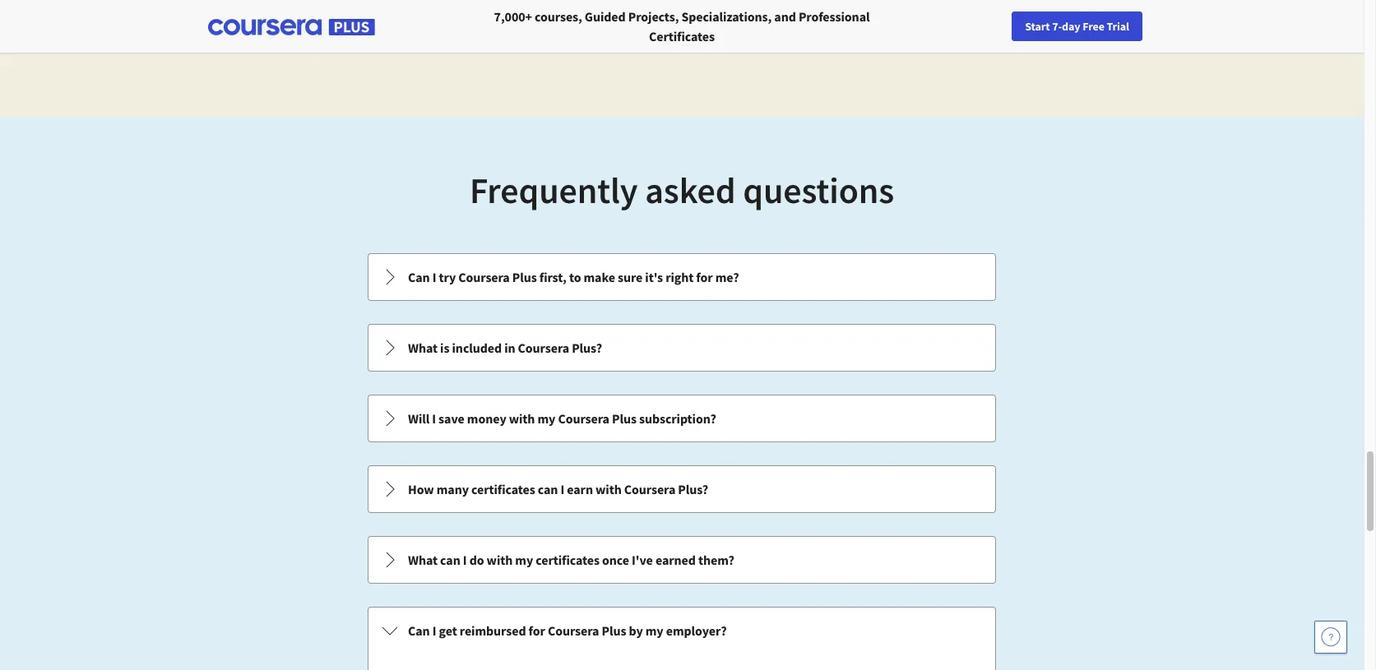 Task type: locate. For each thing, give the bounding box(es) containing it.
what is included in coursera plus? button
[[369, 325, 996, 371]]

with right do
[[487, 552, 513, 569]]

0 vertical spatial can
[[408, 269, 430, 286]]

0 vertical spatial for
[[696, 269, 713, 286]]

my for certificates
[[515, 552, 533, 569]]

1 horizontal spatial can
[[538, 481, 558, 498]]

i inside can i get reimbursed for coursera plus by my employer? dropdown button
[[433, 623, 437, 639]]

can for can i get reimbursed for coursera plus by my employer?
[[408, 623, 430, 639]]

i for coursera
[[433, 269, 437, 286]]

plus? down to at the top left of page
[[572, 340, 602, 356]]

0 horizontal spatial my
[[515, 552, 533, 569]]

professional
[[799, 8, 870, 25]]

i inside how many certificates can i earn with coursera plus? dropdown button
[[561, 481, 565, 498]]

will
[[408, 411, 430, 427]]

plus left the first,
[[513, 269, 537, 286]]

certificates left once on the left bottom of page
[[536, 552, 600, 569]]

what
[[408, 340, 438, 356], [408, 552, 438, 569]]

and
[[775, 8, 796, 25]]

what is included in coursera plus?
[[408, 340, 602, 356]]

get
[[439, 623, 457, 639]]

many
[[437, 481, 469, 498]]

2 horizontal spatial my
[[646, 623, 664, 639]]

them?
[[699, 552, 735, 569]]

7,000+
[[494, 8, 532, 25]]

coursera
[[459, 269, 510, 286], [518, 340, 570, 356], [558, 411, 610, 427], [624, 481, 676, 498], [548, 623, 599, 639]]

1 vertical spatial can
[[408, 623, 430, 639]]

for left the me?
[[696, 269, 713, 286]]

2 can from the top
[[408, 623, 430, 639]]

what can i do with my certificates once i've earned them?
[[408, 552, 735, 569]]

i left the try
[[433, 269, 437, 286]]

0 vertical spatial certificates
[[472, 481, 535, 498]]

1 can from the top
[[408, 269, 430, 286]]

0 vertical spatial with
[[509, 411, 535, 427]]

how many certificates can i earn with coursera plus? button
[[369, 467, 996, 513]]

plus left subscription?
[[612, 411, 637, 427]]

list
[[366, 252, 998, 671]]

0 horizontal spatial certificates
[[472, 481, 535, 498]]

0 vertical spatial plus
[[513, 269, 537, 286]]

1 vertical spatial plus?
[[678, 481, 709, 498]]

can left do
[[440, 552, 461, 569]]

certificates right many
[[472, 481, 535, 498]]

1 horizontal spatial for
[[696, 269, 713, 286]]

will i save money with my coursera plus subscription?
[[408, 411, 717, 427]]

i left do
[[463, 552, 467, 569]]

list containing can i try coursera plus first, to make sure it's right for me?
[[366, 252, 998, 671]]

plus? up what can i do with my certificates once i've earned them? dropdown button
[[678, 481, 709, 498]]

2 vertical spatial with
[[487, 552, 513, 569]]

can i get reimbursed for coursera plus by my employer? button
[[369, 608, 996, 654]]

will i save money with my coursera plus subscription? button
[[369, 396, 996, 442]]

2 vertical spatial my
[[646, 623, 664, 639]]

for
[[696, 269, 713, 286], [529, 623, 545, 639]]

i right will
[[432, 411, 436, 427]]

0 vertical spatial my
[[538, 411, 556, 427]]

guided
[[585, 8, 626, 25]]

with
[[509, 411, 535, 427], [596, 481, 622, 498], [487, 552, 513, 569]]

can left the 'earn'
[[538, 481, 558, 498]]

with right the 'earn'
[[596, 481, 622, 498]]

what for what is included in coursera plus?
[[408, 340, 438, 356]]

specializations,
[[682, 8, 772, 25]]

1 horizontal spatial certificates
[[536, 552, 600, 569]]

your
[[1037, 19, 1059, 34]]

can i try coursera plus first, to make sure it's right for me?
[[408, 269, 739, 286]]

1 horizontal spatial my
[[538, 411, 556, 427]]

my right do
[[515, 552, 533, 569]]

can i get reimbursed for coursera plus by my employer?
[[408, 623, 727, 639]]

try
[[439, 269, 456, 286]]

coursera right the try
[[459, 269, 510, 286]]

0 vertical spatial plus?
[[572, 340, 602, 356]]

my inside will i save money with my coursera plus subscription? dropdown button
[[538, 411, 556, 427]]

1 vertical spatial what
[[408, 552, 438, 569]]

1 vertical spatial for
[[529, 623, 545, 639]]

i inside will i save money with my coursera plus subscription? dropdown button
[[432, 411, 436, 427]]

with for coursera
[[509, 411, 535, 427]]

1 what from the top
[[408, 340, 438, 356]]

my inside what can i do with my certificates once i've earned them? dropdown button
[[515, 552, 533, 569]]

asked
[[645, 168, 736, 213]]

projects,
[[628, 8, 679, 25]]

what left the 'is'
[[408, 340, 438, 356]]

can
[[408, 269, 430, 286], [408, 623, 430, 639]]

free
[[1083, 19, 1105, 34]]

right
[[666, 269, 694, 286]]

by
[[629, 623, 643, 639]]

i left the 'earn'
[[561, 481, 565, 498]]

1 vertical spatial my
[[515, 552, 533, 569]]

0 vertical spatial what
[[408, 340, 438, 356]]

can left the try
[[408, 269, 430, 286]]

plus?
[[572, 340, 602, 356], [678, 481, 709, 498]]

with right money
[[509, 411, 535, 427]]

2 what from the top
[[408, 552, 438, 569]]

coursera right the 'earn'
[[624, 481, 676, 498]]

None search field
[[226, 10, 621, 43]]

plus left by
[[602, 623, 627, 639]]

my
[[538, 411, 556, 427], [515, 552, 533, 569], [646, 623, 664, 639]]

i
[[433, 269, 437, 286], [432, 411, 436, 427], [561, 481, 565, 498], [463, 552, 467, 569], [433, 623, 437, 639]]

i inside can i try coursera plus first, to make sure it's right for me? dropdown button
[[433, 269, 437, 286]]

i left get
[[433, 623, 437, 639]]

plus
[[513, 269, 537, 286], [612, 411, 637, 427], [602, 623, 627, 639]]

1 vertical spatial can
[[440, 552, 461, 569]]

certificates
[[472, 481, 535, 498], [536, 552, 600, 569]]

what left do
[[408, 552, 438, 569]]

my right money
[[538, 411, 556, 427]]

i've
[[632, 552, 653, 569]]

my right by
[[646, 623, 664, 639]]

can left get
[[408, 623, 430, 639]]

my for coursera
[[538, 411, 556, 427]]

7-
[[1053, 19, 1063, 34]]

for right reimbursed
[[529, 623, 545, 639]]

questions
[[743, 168, 895, 213]]

can
[[538, 481, 558, 498], [440, 552, 461, 569]]



Task type: describe. For each thing, give the bounding box(es) containing it.
find
[[1014, 19, 1035, 34]]

frequently
[[470, 168, 638, 213]]

first,
[[540, 269, 567, 286]]

1 vertical spatial with
[[596, 481, 622, 498]]

coursera plus image
[[208, 19, 375, 35]]

1 vertical spatial plus
[[612, 411, 637, 427]]

my inside can i get reimbursed for coursera plus by my employer? dropdown button
[[646, 623, 664, 639]]

sure
[[618, 269, 643, 286]]

new
[[1061, 19, 1083, 34]]

0 vertical spatial can
[[538, 481, 558, 498]]

employer?
[[666, 623, 727, 639]]

start 7-day free trial button
[[1012, 12, 1143, 41]]

me?
[[716, 269, 739, 286]]

make
[[584, 269, 615, 286]]

1 vertical spatial certificates
[[536, 552, 600, 569]]

help center image
[[1322, 628, 1341, 648]]

coursera up the 'earn'
[[558, 411, 610, 427]]

0 horizontal spatial for
[[529, 623, 545, 639]]

can i try coursera plus first, to make sure it's right for me? button
[[369, 254, 996, 300]]

money
[[467, 411, 507, 427]]

what can i do with my certificates once i've earned them? button
[[369, 537, 996, 583]]

coursera right in
[[518, 340, 570, 356]]

can for can i try coursera plus first, to make sure it's right for me?
[[408, 269, 430, 286]]

i for reimbursed
[[433, 623, 437, 639]]

show notifications image
[[1142, 21, 1162, 40]]

0 horizontal spatial can
[[440, 552, 461, 569]]

trial
[[1107, 19, 1130, 34]]

included
[[452, 340, 502, 356]]

how many certificates can i earn with coursera plus?
[[408, 481, 709, 498]]

0 horizontal spatial plus?
[[572, 340, 602, 356]]

i inside what can i do with my certificates once i've earned them? dropdown button
[[463, 552, 467, 569]]

start
[[1026, 19, 1051, 34]]

save
[[439, 411, 465, 427]]

frequently asked questions
[[470, 168, 895, 213]]

find your new career link
[[1005, 16, 1125, 37]]

i for money
[[432, 411, 436, 427]]

find your new career
[[1014, 19, 1117, 34]]

it's
[[645, 269, 663, 286]]

earn
[[567, 481, 593, 498]]

7,000+ courses, guided projects, specializations, and professional certificates
[[494, 8, 870, 44]]

certificates
[[649, 28, 715, 44]]

in
[[505, 340, 516, 356]]

career
[[1085, 19, 1117, 34]]

to
[[569, 269, 581, 286]]

2 vertical spatial plus
[[602, 623, 627, 639]]

with for certificates
[[487, 552, 513, 569]]

subscription?
[[639, 411, 717, 427]]

do
[[470, 552, 484, 569]]

what for what can i do with my certificates once i've earned them?
[[408, 552, 438, 569]]

once
[[602, 552, 630, 569]]

1 horizontal spatial plus?
[[678, 481, 709, 498]]

courses,
[[535, 8, 582, 25]]

start 7-day free trial
[[1026, 19, 1130, 34]]

how
[[408, 481, 434, 498]]

day
[[1063, 19, 1081, 34]]

earned
[[656, 552, 696, 569]]

reimbursed
[[460, 623, 526, 639]]

coursera left by
[[548, 623, 599, 639]]

is
[[440, 340, 450, 356]]



Task type: vqa. For each thing, say whether or not it's contained in the screenshot.
bottom from
no



